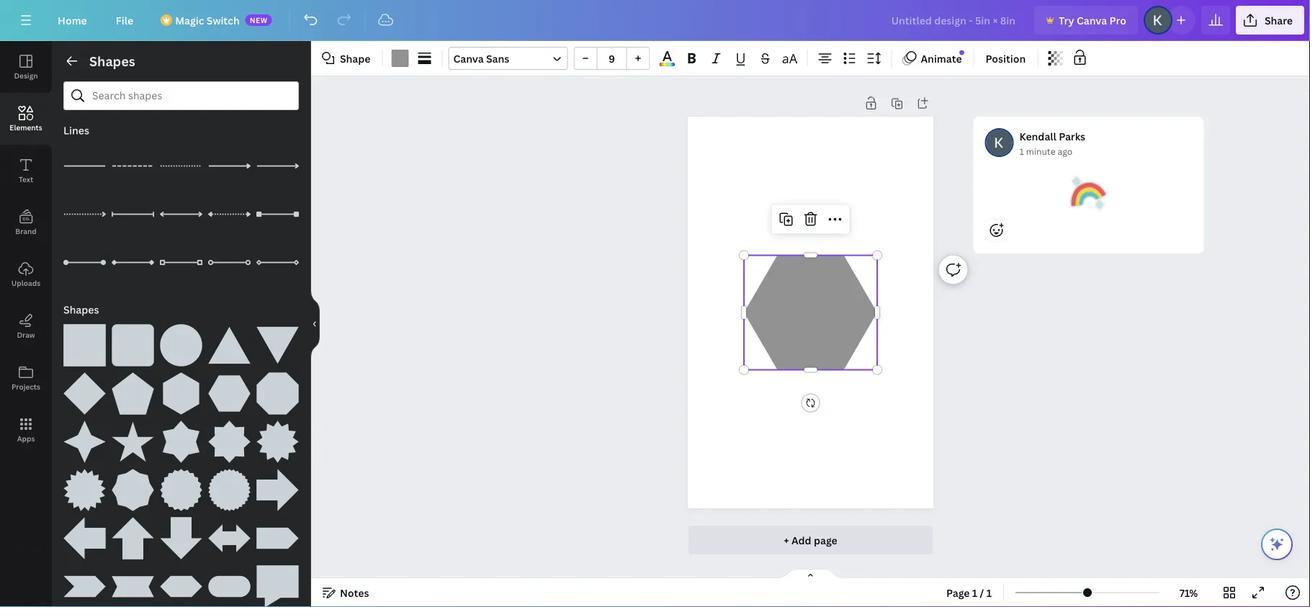 Task type: describe. For each thing, give the bounding box(es) containing it.
elements
[[10, 122, 42, 132]]

home link
[[46, 6, 98, 35]]

page
[[946, 586, 970, 600]]

star burst 1 image
[[256, 421, 299, 463]]

canva inside 'button'
[[1077, 13, 1107, 27]]

group right 8-pointed star inflated image
[[160, 460, 202, 511]]

position button
[[980, 47, 1032, 70]]

magic
[[175, 13, 204, 27]]

hexagon vertical image
[[160, 372, 202, 415]]

group right 'arrow left' image
[[112, 508, 154, 560]]

lines
[[63, 124, 89, 137]]

triangle down image
[[256, 324, 299, 367]]

arrow up image
[[112, 517, 154, 560]]

share
[[1265, 13, 1293, 27]]

new
[[250, 15, 268, 25]]

arrow down image
[[160, 517, 202, 560]]

pentagon image
[[112, 372, 154, 415]]

shape
[[340, 51, 371, 65]]

group right pill image
[[256, 557, 299, 607]]

pro
[[1109, 13, 1126, 27]]

design button
[[0, 41, 52, 93]]

group right arrow block 2 right image
[[112, 557, 154, 607]]

0 vertical spatial shapes
[[89, 52, 135, 70]]

notes
[[340, 586, 369, 600]]

+ add page
[[784, 533, 837, 547]]

1 vertical spatial shapes
[[63, 303, 99, 317]]

show pages image
[[776, 568, 845, 580]]

group right arrow block concave 'image'
[[160, 557, 202, 607]]

octagon image
[[256, 372, 299, 415]]

brand
[[15, 226, 37, 236]]

side panel tab list
[[0, 41, 52, 456]]

+ add page button
[[688, 526, 933, 555]]

file
[[116, 13, 133, 27]]

uploads
[[11, 278, 40, 288]]

new image
[[959, 50, 964, 55]]

arrow left image
[[63, 517, 106, 560]]

sans
[[486, 51, 509, 65]]

design
[[14, 71, 38, 80]]

draw
[[17, 330, 35, 340]]

group left the 'hexagon vertical' 'image'
[[112, 364, 154, 415]]

group left octagon "image"
[[208, 364, 251, 415]]

file button
[[104, 6, 145, 35]]

projects button
[[0, 352, 52, 404]]

4-pointed star image
[[63, 421, 106, 463]]

+
[[784, 533, 789, 547]]

arrow right image
[[256, 469, 299, 511]]

draw button
[[0, 300, 52, 352]]

square speech bubble image
[[256, 565, 299, 607]]

rounded square image
[[112, 324, 154, 367]]

71%
[[1179, 586, 1198, 600]]

pill image
[[208, 565, 251, 607]]

text
[[19, 174, 33, 184]]

canva sans button
[[448, 47, 568, 70]]

ago
[[1058, 145, 1072, 157]]

kendall parks list
[[973, 117, 1210, 300]]

group left 8-pointed star inflated image
[[63, 460, 106, 511]]

arrow block concave image
[[112, 565, 154, 607]]

position
[[986, 51, 1026, 65]]

elements button
[[0, 93, 52, 145]]

animate button
[[898, 47, 968, 70]]

text button
[[0, 145, 52, 197]]

page 1 / 1
[[946, 586, 992, 600]]

group left 6-pointed star image
[[112, 412, 154, 463]]

group left the 5-pointed star image
[[63, 412, 106, 463]]

star burst 2 image
[[63, 469, 106, 511]]

notes button
[[317, 581, 375, 604]]

try canva pro
[[1059, 13, 1126, 27]]

group left arrow block concave 'image'
[[63, 557, 106, 607]]

/
[[980, 586, 984, 600]]

diamond image
[[63, 372, 106, 415]]

kendall
[[1019, 129, 1056, 143]]

Design title text field
[[880, 6, 1028, 35]]

1 horizontal spatial 1
[[986, 586, 992, 600]]

71% button
[[1165, 581, 1212, 604]]

share button
[[1236, 6, 1304, 35]]

shape button
[[317, 47, 376, 70]]

arrow block 2 right image
[[63, 565, 106, 607]]

group left star burst 3 image
[[112, 460, 154, 511]]

hide image
[[310, 290, 320, 359]]

group left 8-pointed star image
[[160, 412, 202, 463]]

5-pointed star image
[[112, 421, 154, 463]]

canva assistant image
[[1268, 536, 1286, 553]]



Task type: locate. For each thing, give the bounding box(es) containing it.
#919191 image
[[391, 50, 409, 67], [391, 50, 409, 67]]

shapes
[[89, 52, 135, 70], [63, 303, 99, 317]]

group left square speech bubble image
[[208, 557, 251, 607]]

group right rounded square image
[[160, 315, 202, 367]]

group
[[574, 47, 650, 70], [63, 315, 106, 367], [112, 315, 154, 367], [160, 315, 202, 367], [208, 315, 251, 367], [256, 315, 299, 367], [63, 364, 106, 415], [112, 364, 154, 415], [160, 364, 202, 415], [208, 364, 251, 415], [256, 364, 299, 415], [63, 412, 106, 463], [112, 412, 154, 463], [160, 412, 202, 463], [208, 412, 251, 463], [256, 412, 299, 463], [63, 460, 106, 511], [112, 460, 154, 511], [160, 460, 202, 511], [208, 460, 251, 511], [256, 460, 299, 511], [63, 508, 106, 560], [112, 508, 154, 560], [160, 508, 202, 560], [208, 508, 251, 560], [256, 508, 299, 560], [63, 557, 106, 607], [112, 557, 154, 607], [160, 557, 202, 607], [208, 557, 251, 607], [256, 557, 299, 607]]

minute
[[1026, 145, 1056, 157]]

6-pointed star image
[[160, 421, 202, 463]]

kendall parks 1 minute ago
[[1019, 129, 1085, 157]]

hexagon horizontal image
[[208, 372, 251, 415]]

color range image
[[659, 63, 675, 66]]

1 inside "kendall parks 1 minute ago"
[[1019, 145, 1024, 157]]

square image
[[63, 324, 106, 367]]

star burst 3 image
[[160, 469, 202, 511]]

group right 8-pointed star image
[[256, 412, 299, 463]]

group right the arrow horizontal image
[[256, 508, 299, 560]]

group left "arrow up" image on the bottom left of the page
[[63, 508, 106, 560]]

main menu bar
[[0, 0, 1310, 41]]

1 right /
[[986, 586, 992, 600]]

expressing gratitude image
[[1071, 176, 1106, 210]]

group left rounded square image
[[63, 315, 106, 367]]

parks
[[1059, 129, 1085, 143]]

group left "white circle shape" image
[[112, 315, 154, 367]]

0 horizontal spatial 1
[[972, 586, 978, 600]]

home
[[58, 13, 87, 27]]

arrow horizontal image
[[208, 517, 251, 560]]

projects
[[12, 382, 40, 391]]

0 vertical spatial canva
[[1077, 13, 1107, 27]]

add this line to the canvas image
[[63, 145, 106, 187], [112, 145, 154, 187], [160, 145, 202, 187], [208, 145, 251, 187], [256, 145, 299, 187], [63, 193, 106, 236], [112, 193, 154, 236], [160, 193, 202, 236], [208, 193, 251, 236], [256, 193, 299, 236], [63, 241, 106, 284], [112, 241, 154, 284], [160, 241, 202, 284], [208, 241, 251, 284], [256, 241, 299, 284]]

group left pentagon image on the bottom of the page
[[63, 364, 106, 415]]

1 left /
[[972, 586, 978, 600]]

uploads button
[[0, 248, 52, 300]]

0 horizontal spatial canva
[[453, 51, 484, 65]]

star burst 4 image
[[208, 469, 251, 511]]

group left hide image
[[256, 315, 299, 367]]

white circle shape image
[[160, 324, 202, 367]]

page
[[814, 533, 837, 547]]

Search shapes search field
[[92, 82, 270, 109]]

group right "white circle shape" image
[[208, 315, 251, 367]]

animate
[[921, 51, 962, 65]]

group left star burst 1 image at the left of page
[[208, 412, 251, 463]]

group right hexagon horizontal image on the left of page
[[256, 364, 299, 415]]

arrow block convex image
[[160, 565, 202, 607]]

group left arrow block right image
[[208, 508, 251, 560]]

2 horizontal spatial 1
[[1019, 145, 1024, 157]]

8-pointed star image
[[208, 421, 251, 463]]

try
[[1059, 13, 1074, 27]]

arrow block right image
[[256, 517, 299, 560]]

group right pentagon image on the bottom of the page
[[160, 364, 202, 415]]

add
[[791, 533, 811, 547]]

shapes down file at the top left
[[89, 52, 135, 70]]

– – number field
[[602, 51, 622, 65]]

1 vertical spatial canva
[[453, 51, 484, 65]]

canva inside popup button
[[453, 51, 484, 65]]

group left arrow right image
[[208, 460, 251, 511]]

group right "arrow up" image on the bottom left of the page
[[160, 508, 202, 560]]

shapes up square image
[[63, 303, 99, 317]]

triangle up image
[[208, 324, 251, 367]]

group left color range image
[[574, 47, 650, 70]]

canva sans
[[453, 51, 509, 65]]

canva left sans at the top of page
[[453, 51, 484, 65]]

canva
[[1077, 13, 1107, 27], [453, 51, 484, 65]]

1 horizontal spatial canva
[[1077, 13, 1107, 27]]

1 left minute
[[1019, 145, 1024, 157]]

magic switch
[[175, 13, 240, 27]]

group right star burst 4 image
[[256, 460, 299, 511]]

1
[[1019, 145, 1024, 157], [972, 586, 978, 600], [986, 586, 992, 600]]

8-pointed star inflated image
[[112, 469, 154, 511]]

try canva pro button
[[1034, 6, 1138, 35]]

canva right try
[[1077, 13, 1107, 27]]

apps
[[17, 434, 35, 443]]

apps button
[[0, 404, 52, 456]]

switch
[[207, 13, 240, 27]]

brand button
[[0, 197, 52, 248]]



Task type: vqa. For each thing, say whether or not it's contained in the screenshot.
Search Box
no



